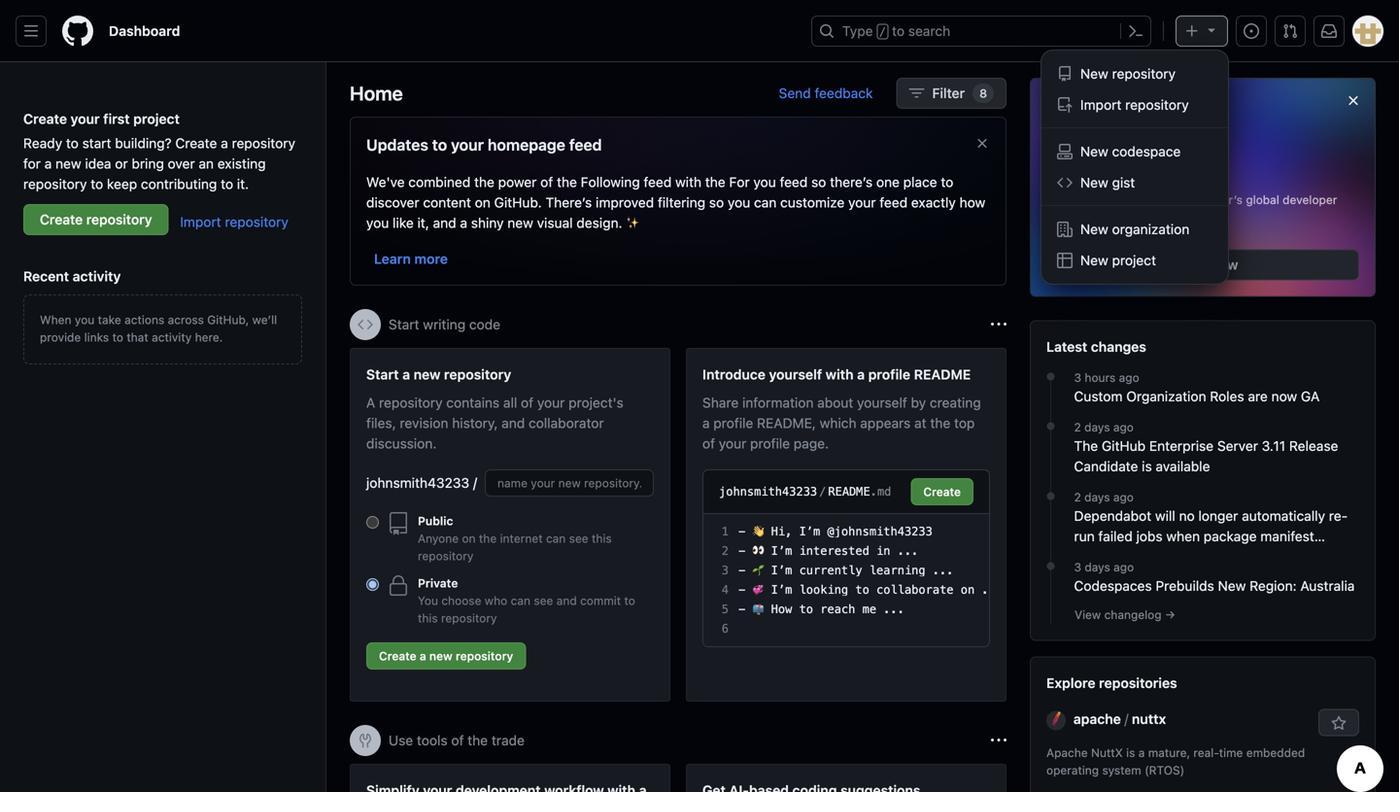 Task type: locate. For each thing, give the bounding box(es) containing it.
create a new repository element
[[366, 364, 654, 677]]

yourself up appears on the bottom of the page
[[857, 395, 908, 411]]

0 vertical spatial is
[[1142, 458, 1152, 474]]

2 days ago the github enterprise server 3.11 release candidate is available
[[1075, 420, 1339, 474]]

it.
[[237, 176, 249, 192]]

nuttx
[[1132, 711, 1167, 727]]

is inside apache nuttx is a mature, real-time embedded operating system (rtos)
[[1127, 746, 1136, 760]]

close image
[[1346, 93, 1362, 108]]

0 vertical spatial now
[[1084, 211, 1106, 224]]

apache
[[1074, 711, 1122, 727]]

days up the
[[1085, 420, 1111, 434]]

x image
[[975, 136, 990, 151]]

2 inside the 2 days ago dependabot will no longer automatically re- run failed jobs when package manifest changes
[[1075, 490, 1082, 504]]

3 dot fill image from the top
[[1043, 489, 1059, 504]]

code
[[469, 316, 501, 332]]

0 vertical spatial dot fill image
[[1043, 369, 1059, 385]]

demand.
[[1129, 211, 1177, 224]]

introduce yourself with a profile readme
[[703, 366, 971, 382]]

project inside the create your first project ready to start building? create a repository for a new idea or bring over an existing repository to keep contributing to it.
[[133, 111, 180, 127]]

the left for at the right of page
[[705, 174, 726, 190]]

and
[[433, 215, 456, 231], [502, 415, 525, 431], [557, 594, 577, 607]]

how
[[960, 194, 986, 210]]

apache / nuttx
[[1074, 711, 1167, 727]]

learning
[[870, 564, 926, 577]]

1 vertical spatial import
[[180, 214, 221, 230]]

days inside '3 days ago codespaces prebuilds new region: australia'
[[1085, 560, 1111, 574]]

create for create a new repository
[[379, 649, 417, 663]]

changes down failed
[[1075, 549, 1128, 565]]

3 left hours in the right top of the page
[[1075, 371, 1082, 385]]

operating
[[1047, 764, 1099, 777]]

to up combined
[[432, 136, 447, 154]]

3 inside the 3 hours ago custom organization roles are now ga
[[1075, 371, 1082, 385]]

homepage
[[488, 136, 566, 154]]

now inside the 3 hours ago custom organization roles are now ga
[[1272, 388, 1298, 404]]

jobs
[[1137, 528, 1163, 544]]

on inside we've combined the power of the following feed with the for you feed so there's one place to discover content on github. there's improved filtering so you can customize your feed exactly how you like it, and a shiny new visual design. ✨
[[475, 194, 491, 210]]

a up system
[[1139, 746, 1145, 760]]

open global navigation menu image
[[23, 23, 39, 39]]

new inside new repository link
[[1081, 66, 1109, 82]]

import repository link for new repository link
[[1050, 89, 1221, 121]]

3 inside 1 - 👋 hi, i'm @johnsmith43233 2 - 👀 i'm interested in ... 3 - 🌱 i'm currently learning ... 4 - 💞️ i'm looking to collaborate on ... 5 - 📫 how to reach me ... 6
[[722, 564, 729, 577]]

on-
[[1110, 211, 1129, 224]]

lock image
[[387, 574, 410, 598]]

of inside the "a repository contains all of your project's files, revision history, and collaborator discussion."
[[521, 395, 534, 411]]

learn
[[374, 251, 411, 267]]

now left on-
[[1084, 211, 1106, 224]]

is up system
[[1127, 746, 1136, 760]]

None submit
[[911, 478, 974, 505]]

0 vertical spatial on
[[475, 194, 491, 210]]

0 horizontal spatial can
[[511, 594, 531, 607]]

1 vertical spatial dot fill image
[[1043, 419, 1059, 434]]

candidate
[[1075, 458, 1139, 474]]

universe23 image
[[1047, 94, 1221, 125]]

activity inside when you take actions across github, we'll provide links to that activity here.
[[152, 330, 192, 344]]

start inside the create a new repository element
[[366, 366, 399, 382]]

/ inside 'type / to search'
[[879, 25, 886, 39]]

2 horizontal spatial and
[[557, 594, 577, 607]]

new codespace link
[[1050, 136, 1221, 167]]

2 days from the top
[[1085, 490, 1111, 504]]

on right anyone
[[462, 532, 476, 545]]

1 why am i seeing this? image from the top
[[991, 317, 1007, 332]]

private you choose who can see and commit to this repository
[[418, 576, 636, 625]]

new for new project
[[1081, 252, 1109, 268]]

1 horizontal spatial now
[[1212, 257, 1239, 273]]

new for new codespace
[[1081, 143, 1109, 159]]

1 vertical spatial see
[[534, 594, 553, 607]]

private
[[418, 576, 458, 590]]

plus image
[[1185, 23, 1200, 39]]

new down github.
[[508, 215, 534, 231]]

1 horizontal spatial readme
[[914, 366, 971, 382]]

new project button
[[1050, 245, 1221, 276]]

days inside 2 days ago the github enterprise server 3.11 release candidate is available
[[1085, 420, 1111, 434]]

repository
[[1113, 66, 1176, 82], [1126, 97, 1189, 113], [232, 135, 296, 151], [23, 176, 87, 192], [86, 211, 152, 227], [225, 214, 289, 230], [444, 366, 512, 382], [379, 395, 443, 411], [418, 549, 474, 563], [441, 611, 497, 625], [456, 649, 513, 663]]

1 days from the top
[[1085, 420, 1111, 434]]

2 inside 2 days ago the github enterprise server 3.11 release candidate is available
[[1075, 420, 1082, 434]]

2 horizontal spatial this
[[1187, 193, 1207, 207]]

1 horizontal spatial and
[[502, 415, 525, 431]]

2 vertical spatial on
[[961, 583, 975, 597]]

roles
[[1210, 388, 1245, 404]]

1 horizontal spatial yourself
[[857, 395, 908, 411]]

- left 💞️
[[739, 583, 746, 597]]

new inside new gist link
[[1081, 174, 1109, 191]]

you down the discover
[[366, 215, 389, 231]]

new inside new organization "link"
[[1081, 221, 1109, 237]]

to up me
[[856, 583, 870, 597]]

a up revision on the bottom of the page
[[403, 366, 410, 382]]

new down you
[[430, 649, 453, 663]]

ago up github
[[1114, 420, 1134, 434]]

days inside the 2 days ago dependabot will no longer automatically re- run failed jobs when package manifest changes
[[1085, 490, 1111, 504]]

provide
[[40, 330, 81, 344]]

new up the 'universe23' image
[[1081, 66, 1109, 82]]

history,
[[452, 415, 498, 431]]

information
[[743, 395, 814, 411]]

4 - from the top
[[739, 583, 746, 597]]

content
[[423, 194, 471, 210]]

0 horizontal spatial this
[[418, 611, 438, 625]]

new right codespaces image
[[1081, 143, 1109, 159]]

create your first project ready to start building? create a repository for a new idea or bring over an existing repository to keep contributing to it.
[[23, 111, 296, 192]]

.md
[[871, 485, 892, 499]]

changes up hours in the right top of the page
[[1091, 339, 1147, 355]]

1 vertical spatial project
[[1113, 252, 1157, 268]]

explore element
[[1030, 78, 1376, 792]]

1 - 👋 hi, i'm @johnsmith43233 2 - 👀 i'm interested in ... 3 - 🌱 i'm currently learning ... 4 - 💞️ i'm looking to collaborate on ... 5 - 📫 how to reach me ... 6
[[722, 525, 1003, 636]]

0 horizontal spatial is
[[1127, 746, 1136, 760]]

we've
[[366, 174, 405, 190]]

0 vertical spatial import
[[1081, 97, 1122, 113]]

/ inside the create a new repository element
[[473, 475, 477, 491]]

to right commit
[[624, 594, 636, 607]]

new up revision on the bottom of the page
[[414, 366, 441, 382]]

collaborate
[[877, 583, 954, 597]]

can right internet
[[546, 532, 566, 545]]

0 horizontal spatial johnsmith43233
[[366, 475, 470, 491]]

1 horizontal spatial can
[[546, 532, 566, 545]]

activity
[[73, 268, 121, 284], [152, 330, 192, 344]]

/ down page.
[[820, 485, 827, 499]]

no
[[1180, 508, 1195, 524]]

and inside the "a repository contains all of your project's files, revision history, and collaborator discussion."
[[502, 415, 525, 431]]

a down you
[[420, 649, 426, 663]]

create for create your first project ready to start building? create a repository for a new idea or bring over an existing repository to keep contributing to it.
[[23, 111, 67, 127]]

introduce yourself with a profile readme element
[[686, 348, 1007, 702]]

import down contributing
[[180, 214, 221, 230]]

1 horizontal spatial activity
[[152, 330, 192, 344]]

recent activity
[[23, 268, 121, 284]]

1 horizontal spatial see
[[569, 532, 589, 545]]

of inside we've combined the power of the following feed with the for you feed so there's one place to discover content on github. there's improved filtering so you can customize your feed exactly how you like it, and a shiny new visual design. ✨
[[541, 174, 553, 190]]

1 vertical spatial why am i seeing this? image
[[991, 733, 1007, 748]]

1 horizontal spatial repo image
[[1058, 66, 1073, 82]]

start
[[389, 316, 419, 332], [366, 366, 399, 382]]

4
[[722, 583, 729, 597]]

and inside private you choose who can see and commit to this repository
[[557, 594, 577, 607]]

1 vertical spatial import repository
[[180, 214, 289, 230]]

1 vertical spatial yourself
[[857, 395, 908, 411]]

top
[[955, 415, 975, 431]]

0 vertical spatial import repository link
[[1050, 89, 1221, 121]]

0 vertical spatial project
[[133, 111, 180, 127]]

tools image
[[358, 733, 373, 748]]

readme up creating
[[914, 366, 971, 382]]

ago up the dependabot
[[1114, 490, 1134, 504]]

the left internet
[[479, 532, 497, 545]]

0 horizontal spatial so
[[709, 194, 724, 210]]

apache
[[1047, 746, 1088, 760]]

0 vertical spatial days
[[1085, 420, 1111, 434]]

on inside public anyone on the internet can see this repository
[[462, 532, 476, 545]]

3 hours ago custom organization roles are now ga
[[1075, 371, 1320, 404]]

import repository link
[[1050, 89, 1221, 121], [180, 214, 289, 230]]

can inside we've combined the power of the following feed with the for you feed so there's one place to discover content on github. there's improved filtering so you can customize your feed exactly how you like it, and a shiny new visual design. ✨
[[754, 194, 777, 210]]

repository inside button
[[456, 649, 513, 663]]

to down take
[[112, 330, 123, 344]]

use tools of the trade
[[389, 732, 525, 748]]

ago up the codespaces
[[1114, 560, 1134, 574]]

to inside we've combined the power of the following feed with the for you feed so there's one place to discover content on github. there's improved filtering so you can customize your feed exactly how you like it, and a shiny new visual design. ✨
[[941, 174, 954, 190]]

new inside the create your first project ready to start building? create a repository for a new idea or bring over an existing repository to keep contributing to it.
[[55, 156, 81, 172]]

yourself up information
[[769, 366, 822, 382]]

package
[[1204, 528, 1257, 544]]

real-
[[1194, 746, 1220, 760]]

combined
[[409, 174, 471, 190]]

dot fill image
[[1043, 369, 1059, 385], [1043, 419, 1059, 434], [1043, 489, 1059, 504]]

johnsmith43233 inside introduce yourself with a profile readme element
[[719, 485, 818, 499]]

dot fill image for dependabot will no longer automatically re- run failed jobs when package manifest changes
[[1043, 489, 1059, 504]]

1 vertical spatial can
[[546, 532, 566, 545]]

repository up the 'universe23' image
[[1113, 66, 1176, 82]]

/ down history,
[[473, 475, 477, 491]]

1 horizontal spatial with
[[826, 366, 854, 382]]

failed
[[1099, 528, 1133, 544]]

new left on-
[[1081, 221, 1109, 237]]

now right watch
[[1212, 257, 1239, 273]]

0 horizontal spatial and
[[433, 215, 456, 231]]

new inside 'new codespace' link
[[1081, 143, 1109, 159]]

0 vertical spatial with
[[676, 174, 702, 190]]

1 vertical spatial days
[[1085, 490, 1111, 504]]

menu
[[1042, 51, 1229, 284]]

None radio
[[366, 516, 379, 529]]

repo image up repo push image
[[1058, 66, 1073, 82]]

days
[[1085, 420, 1111, 434], [1085, 490, 1111, 504], [1085, 560, 1111, 574]]

create up ready
[[23, 111, 67, 127]]

- left 🌱
[[739, 564, 746, 577]]

1 dot fill image from the top
[[1043, 369, 1059, 385]]

why am i seeing this? image
[[991, 317, 1007, 332], [991, 733, 1007, 748]]

looking
[[800, 583, 849, 597]]

activity up take
[[73, 268, 121, 284]]

1 vertical spatial so
[[709, 194, 724, 210]]

new left region: at the right bottom of the page
[[1218, 578, 1246, 594]]

take
[[98, 313, 121, 327]]

organization image
[[1058, 222, 1073, 237]]

1 horizontal spatial this
[[592, 532, 612, 545]]

0 horizontal spatial project
[[133, 111, 180, 127]]

page.
[[794, 435, 829, 451]]

import repository down it.
[[180, 214, 289, 230]]

1 vertical spatial import repository link
[[180, 214, 289, 230]]

0 horizontal spatial now
[[1084, 211, 1106, 224]]

now left ga
[[1272, 388, 1298, 404]]

0 horizontal spatial import
[[180, 214, 221, 230]]

0 vertical spatial see
[[569, 532, 589, 545]]

on inside 1 - 👋 hi, i'm @johnsmith43233 2 - 👀 i'm interested in ... 3 - 🌱 i'm currently learning ... 4 - 💞️ i'm looking to collaborate on ... 5 - 📫 how to reach me ... 6
[[961, 583, 975, 597]]

2 inside 1 - 👋 hi, i'm @johnsmith43233 2 - 👀 i'm interested in ... 3 - 🌱 i'm currently learning ... 4 - 💞️ i'm looking to collaborate on ... 5 - 📫 how to reach me ... 6
[[722, 544, 729, 558]]

send feedback link
[[779, 83, 873, 104]]

latest
[[1047, 339, 1088, 355]]

1 horizontal spatial johnsmith43233
[[719, 485, 818, 499]]

import repository link down it.
[[180, 214, 289, 230]]

custom
[[1075, 388, 1123, 404]]

3 right dot fill icon
[[1075, 560, 1082, 574]]

2 horizontal spatial now
[[1272, 388, 1298, 404]]

a up existing
[[221, 135, 228, 151]]

3 inside '3 days ago codespaces prebuilds new region: australia'
[[1075, 560, 1082, 574]]

of right the all
[[521, 395, 534, 411]]

0 vertical spatial activity
[[73, 268, 121, 284]]

at
[[915, 415, 927, 431]]

to up 'exactly'
[[941, 174, 954, 190]]

project up building?
[[133, 111, 180, 127]]

import
[[1081, 97, 1122, 113], [180, 214, 221, 230]]

with up filtering
[[676, 174, 702, 190]]

ago inside '3 days ago codespaces prebuilds new region: australia'
[[1114, 560, 1134, 574]]

1 vertical spatial 2
[[1075, 490, 1082, 504]]

/ for apache / nuttx
[[1125, 711, 1129, 727]]

1 horizontal spatial project
[[1113, 252, 1157, 268]]

with inside we've combined the power of the following feed with the for you feed so there's one place to discover content on github. there's improved filtering so you can customize your feed exactly how you like it, and a shiny new visual design. ✨
[[676, 174, 702, 190]]

2 vertical spatial dot fill image
[[1043, 489, 1059, 504]]

this inside private you choose who can see and commit to this repository
[[418, 611, 438, 625]]

ago inside 2 days ago the github enterprise server 3.11 release candidate is available
[[1114, 420, 1134, 434]]

ago for custom
[[1119, 371, 1140, 385]]

new right 'table' icon
[[1081, 252, 1109, 268]]

ai.
[[1047, 143, 1067, 161]]

1 vertical spatial with
[[826, 366, 854, 382]]

2 vertical spatial days
[[1085, 560, 1111, 574]]

1 vertical spatial changes
[[1075, 549, 1128, 565]]

→
[[1165, 608, 1176, 622]]

Repository name text field
[[485, 469, 654, 497]]

mature,
[[1149, 746, 1191, 760]]

1 horizontal spatial import
[[1081, 97, 1122, 113]]

0 vertical spatial repo image
[[1058, 66, 1073, 82]]

explore repositories
[[1047, 675, 1178, 691]]

this down you
[[418, 611, 438, 625]]

0 vertical spatial this
[[1187, 193, 1207, 207]]

star this repository image
[[1332, 716, 1347, 732]]

devex.
[[1047, 166, 1098, 185]]

2 why am i seeing this? image from the top
[[991, 733, 1007, 748]]

0 vertical spatial 2
[[1075, 420, 1082, 434]]

1 vertical spatial is
[[1127, 746, 1136, 760]]

global
[[1246, 193, 1280, 207]]

very
[[1103, 193, 1127, 207]]

2 horizontal spatial can
[[754, 194, 777, 210]]

of inside share information about yourself by creating a profile readme, which appears at the top of your profile page.
[[703, 435, 715, 451]]

new gist link
[[1050, 167, 1221, 198]]

you up links
[[75, 313, 95, 327]]

repository down the who
[[456, 649, 513, 663]]

2 dot fill image from the top
[[1043, 419, 1059, 434]]

code image
[[358, 317, 373, 332]]

1 horizontal spatial import repository link
[[1050, 89, 1221, 121]]

project down new organization "link"
[[1113, 252, 1157, 268]]

command palette image
[[1128, 23, 1144, 39]]

new project
[[1081, 252, 1157, 268]]

your up collaborator
[[537, 395, 565, 411]]

1 vertical spatial on
[[462, 532, 476, 545]]

2 vertical spatial this
[[418, 611, 438, 625]]

2 vertical spatial and
[[557, 594, 577, 607]]

recent
[[23, 268, 69, 284]]

and down 'content'
[[433, 215, 456, 231]]

a inside share information about yourself by creating a profile readme, which appears at the top of your profile page.
[[703, 415, 710, 431]]

... up learning
[[898, 544, 919, 558]]

a up share information about yourself by creating a profile readme, which appears at the top of your profile page. at right
[[857, 366, 865, 382]]

1 horizontal spatial is
[[1142, 458, 1152, 474]]

none submit inside introduce yourself with a profile readme element
[[911, 478, 974, 505]]

triangle down image
[[1204, 22, 1220, 37]]

johnsmith43233 inside the create a new repository element
[[366, 475, 470, 491]]

the left trade
[[468, 732, 488, 748]]

can left customize
[[754, 194, 777, 210]]

a down the share
[[703, 415, 710, 431]]

to inside private you choose who can see and commit to this repository
[[624, 594, 636, 607]]

/ inside explore repositories navigation
[[1125, 711, 1129, 727]]

me
[[863, 603, 877, 616]]

profile up appears on the bottom of the page
[[869, 366, 911, 382]]

a
[[366, 395, 375, 411]]

create down the lock icon
[[379, 649, 417, 663]]

import repository down new repository link
[[1081, 97, 1189, 113]]

3 - from the top
[[739, 564, 746, 577]]

0 horizontal spatial import repository link
[[180, 214, 289, 230]]

repository down it.
[[225, 214, 289, 230]]

0 vertical spatial can
[[754, 194, 777, 210]]

/
[[879, 25, 886, 39], [473, 475, 477, 491], [820, 485, 827, 499], [1125, 711, 1129, 727]]

repo push image
[[1058, 97, 1073, 113]]

1 vertical spatial start
[[366, 366, 399, 382]]

your up start
[[71, 111, 100, 127]]

discussion.
[[366, 435, 437, 451]]

None radio
[[366, 578, 379, 591]]

ago right hours in the right top of the page
[[1119, 371, 1140, 385]]

new for new repository
[[1081, 66, 1109, 82]]

2 vertical spatial can
[[511, 594, 531, 607]]

year's
[[1210, 193, 1243, 207]]

ago inside the 2 days ago dependabot will no longer automatically re- run failed jobs when package manifest changes
[[1114, 490, 1134, 504]]

to inside when you take actions across github, we'll provide links to that activity here.
[[112, 330, 123, 344]]

this inside public anyone on the internet can see this repository
[[592, 532, 612, 545]]

0 vertical spatial yourself
[[769, 366, 822, 382]]

2 vertical spatial now
[[1272, 388, 1298, 404]]

repository down anyone
[[418, 549, 474, 563]]

2 vertical spatial 2
[[722, 544, 729, 558]]

profile down "readme,"
[[750, 435, 790, 451]]

new up "very"
[[1081, 174, 1109, 191]]

i'm right hi,
[[800, 525, 821, 538]]

repo image left public
[[387, 512, 410, 536]]

yourself
[[769, 366, 822, 382], [857, 395, 908, 411]]

to down idea
[[91, 176, 103, 192]]

1 vertical spatial readme
[[829, 485, 871, 499]]

1 vertical spatial repo image
[[387, 512, 410, 536]]

create up the recent activity
[[40, 211, 83, 227]]

- left the 👋
[[739, 525, 746, 538]]

is down github
[[1142, 458, 1152, 474]]

longer
[[1199, 508, 1239, 524]]

or
[[115, 156, 128, 172]]

your down the share
[[719, 435, 747, 451]]

0 vertical spatial why am i seeing this? image
[[991, 317, 1007, 332]]

create repository link
[[23, 204, 169, 235]]

0 vertical spatial and
[[433, 215, 456, 231]]

of right power at the top left
[[541, 174, 553, 190]]

on up shiny
[[475, 194, 491, 210]]

a repository contains all of your project's files, revision history, and collaborator discussion.
[[366, 395, 624, 451]]

import repository inside menu
[[1081, 97, 1189, 113]]

/ inside introduce yourself with a profile readme element
[[820, 485, 827, 499]]

0 horizontal spatial with
[[676, 174, 702, 190]]

new inside create a new repository button
[[430, 649, 453, 663]]

view
[[1075, 608, 1101, 622]]

0 vertical spatial import repository
[[1081, 97, 1189, 113]]

1 vertical spatial now
[[1212, 257, 1239, 273]]

/ for johnsmith43233 /
[[473, 475, 477, 491]]

3 days from the top
[[1085, 560, 1111, 574]]

1 vertical spatial and
[[502, 415, 525, 431]]

codespace
[[1113, 143, 1181, 159]]

developer
[[1283, 193, 1338, 207]]

import right repo push image
[[1081, 97, 1122, 113]]

dot fill image for the github enterprise server 3.11 release candidate is available
[[1043, 419, 1059, 434]]

start up a on the left
[[366, 366, 399, 382]]

repo image
[[1058, 66, 1073, 82], [387, 512, 410, 536]]

with up about
[[826, 366, 854, 382]]

files,
[[366, 415, 396, 431]]

0 horizontal spatial see
[[534, 594, 553, 607]]

git pull request image
[[1283, 23, 1299, 39]]

0 vertical spatial so
[[812, 174, 827, 190]]

anyone
[[418, 532, 459, 545]]

ago
[[1119, 371, 1140, 385], [1114, 420, 1134, 434], [1114, 490, 1134, 504], [1114, 560, 1134, 574]]

import repository
[[1081, 97, 1189, 113], [180, 214, 289, 230]]

days up the dependabot
[[1085, 490, 1111, 504]]

now
[[1084, 211, 1106, 224], [1212, 257, 1239, 273], [1272, 388, 1298, 404]]

1 vertical spatial activity
[[152, 330, 192, 344]]

new inside new project button
[[1081, 252, 1109, 268]]

import repository link for create repository link
[[180, 214, 289, 230]]

0 vertical spatial changes
[[1091, 339, 1147, 355]]

why am i seeing this? image for start writing code
[[991, 317, 1007, 332]]

0 vertical spatial start
[[389, 316, 419, 332]]

3 up 4
[[722, 564, 729, 577]]

1 horizontal spatial import repository
[[1081, 97, 1189, 113]]

2 for the github enterprise server 3.11 release candidate is available
[[1075, 420, 1082, 434]]

create inside button
[[379, 649, 417, 663]]

a left shiny
[[460, 215, 468, 231]]

ago inside the 3 hours ago custom organization roles are now ga
[[1119, 371, 1140, 385]]

1 vertical spatial this
[[592, 532, 612, 545]]

start right code image at the top
[[389, 316, 419, 332]]

see inside public anyone on the internet can see this repository
[[569, 532, 589, 545]]



Task type: vqa. For each thing, say whether or not it's contained in the screenshot.


Task type: describe. For each thing, give the bounding box(es) containing it.
to left search
[[892, 23, 905, 39]]

of right tools
[[451, 732, 464, 748]]

filter
[[933, 85, 965, 101]]

new for new organization
[[1081, 221, 1109, 237]]

improved
[[596, 194, 654, 210]]

one
[[877, 174, 900, 190]]

start
[[82, 135, 111, 151]]

see inside private you choose who can see and commit to this repository
[[534, 594, 553, 607]]

contains
[[446, 395, 500, 411]]

your inside the create your first project ready to start building? create a repository for a new idea or bring over an existing repository to keep contributing to it.
[[71, 111, 100, 127]]

organization
[[1127, 388, 1207, 404]]

start for start writing code
[[389, 316, 419, 332]]

yourself inside share information about yourself by creating a profile readme, which appears at the top of your profile page.
[[857, 395, 908, 411]]

why am i seeing this? image for use tools of the trade
[[991, 733, 1007, 748]]

region:
[[1250, 578, 1297, 594]]

days for the
[[1085, 420, 1111, 434]]

building?
[[115, 135, 172, 151]]

the inside share information about yourself by creating a profile readme, which appears at the top of your profile page.
[[931, 415, 951, 431]]

updates
[[366, 136, 429, 154]]

i'm right 🌱
[[771, 564, 793, 577]]

dot fill image for custom organization roles are now ga
[[1043, 369, 1059, 385]]

your inside we've combined the power of the following feed with the for you feed so there's one place to discover content on github. there's improved filtering so you can customize your feed exactly how you like it, and a shiny new visual design. ✨
[[849, 194, 876, 210]]

watch now
[[1168, 257, 1239, 273]]

notifications image
[[1322, 23, 1337, 39]]

filter image
[[909, 86, 925, 101]]

internet
[[500, 532, 543, 545]]

github,
[[207, 313, 249, 327]]

johnsmith43233 /
[[366, 475, 477, 491]]

homepage image
[[62, 16, 93, 47]]

you inside when you take actions across github, we'll provide links to that activity here.
[[75, 313, 95, 327]]

watch now link
[[1047, 249, 1360, 281]]

0 horizontal spatial activity
[[73, 268, 121, 284]]

choose
[[442, 594, 482, 607]]

create up an
[[175, 135, 217, 151]]

0 horizontal spatial readme
[[829, 485, 871, 499]]

like
[[393, 215, 414, 231]]

actions
[[124, 313, 165, 327]]

a right for
[[44, 156, 52, 172]]

search
[[909, 23, 951, 39]]

days for codespaces
[[1085, 560, 1111, 574]]

johnsmith43233 / readme .md
[[719, 485, 892, 499]]

readme,
[[757, 415, 816, 431]]

your inside the "a repository contains all of your project's files, revision history, and collaborator discussion."
[[537, 395, 565, 411]]

new inside '3 days ago codespaces prebuilds new region: australia'
[[1218, 578, 1246, 594]]

3 days ago codespaces prebuilds new region: australia
[[1075, 560, 1355, 594]]

apache nuttx is a mature, real-time embedded operating system (rtos)
[[1047, 746, 1306, 777]]

the left power at the top left
[[474, 174, 495, 190]]

code image
[[1058, 175, 1073, 191]]

... right collaborate
[[982, 583, 1003, 597]]

the github enterprise server 3.11 release candidate is available link
[[1075, 436, 1360, 477]]

watch
[[1168, 257, 1209, 273]]

i'm down hi,
[[771, 544, 793, 558]]

2 - from the top
[[739, 544, 746, 558]]

in
[[877, 544, 891, 558]]

this inside ai. security. devex. catch the very best from this year's global developer event, now on-demand.
[[1187, 193, 1207, 207]]

ga
[[1301, 388, 1320, 404]]

dot fill image
[[1043, 558, 1059, 574]]

0 horizontal spatial yourself
[[769, 366, 822, 382]]

repository down new repository link
[[1126, 97, 1189, 113]]

ago for the
[[1114, 420, 1134, 434]]

the inside ai. security. devex. catch the very best from this year's global developer event, now on-demand.
[[1082, 193, 1100, 207]]

automatically
[[1242, 508, 1326, 524]]

repository up contains at the left of the page
[[444, 366, 512, 382]]

1 horizontal spatial so
[[812, 174, 827, 190]]

ago for dependabot
[[1114, 490, 1134, 504]]

i'm up how
[[771, 583, 793, 597]]

a inside button
[[420, 649, 426, 663]]

3.11
[[1262, 438, 1286, 454]]

project inside button
[[1113, 252, 1157, 268]]

/ for johnsmith43233 / readme .md
[[820, 485, 827, 499]]

0 vertical spatial readme
[[914, 366, 971, 382]]

to left it.
[[221, 176, 233, 192]]

3 for codespaces prebuilds new region: australia
[[1075, 560, 1082, 574]]

issue opened image
[[1244, 23, 1260, 39]]

8
[[980, 87, 988, 100]]

feed up customize
[[780, 174, 808, 190]]

/ for type / to search
[[879, 25, 886, 39]]

ago for codespaces
[[1114, 560, 1134, 574]]

shiny
[[471, 215, 504, 231]]

codespaces prebuilds new region: australia link
[[1075, 576, 1360, 596]]

repository down keep
[[86, 211, 152, 227]]

first
[[103, 111, 130, 127]]

none radio inside the create a new repository element
[[366, 578, 379, 591]]

home
[[350, 82, 403, 104]]

create repository
[[40, 211, 152, 227]]

the up there's
[[557, 174, 577, 190]]

now inside 'link'
[[1212, 257, 1239, 273]]

3 for custom organization roles are now ga
[[1075, 371, 1082, 385]]

now inside ai. security. devex. catch the very best from this year's global developer event, now on-demand.
[[1084, 211, 1106, 224]]

1 - from the top
[[739, 525, 746, 538]]

repository inside private you choose who can see and commit to this repository
[[441, 611, 497, 625]]

feed up filtering
[[644, 174, 672, 190]]

design.
[[577, 215, 623, 231]]

repository down for
[[23, 176, 87, 192]]

visual
[[537, 215, 573, 231]]

keep
[[107, 176, 137, 192]]

table image
[[1058, 253, 1073, 268]]

new gist
[[1081, 174, 1136, 191]]

there's
[[830, 174, 873, 190]]

1 vertical spatial profile
[[714, 415, 754, 431]]

send feedback
[[779, 85, 873, 101]]

none radio inside the create a new repository element
[[366, 516, 379, 529]]

hours
[[1085, 371, 1116, 385]]

organization
[[1113, 221, 1190, 237]]

johnsmith43233 for johnsmith43233 / readme .md
[[719, 485, 818, 499]]

new for new gist
[[1081, 174, 1109, 191]]

new repository link
[[1050, 58, 1221, 89]]

2 vertical spatial profile
[[750, 435, 790, 451]]

you
[[418, 594, 438, 607]]

embedded
[[1247, 746, 1306, 760]]

learn more link
[[374, 251, 448, 267]]

tools
[[417, 732, 448, 748]]

👀
[[753, 544, 764, 558]]

johnsmith43233 for johnsmith43233 /
[[366, 475, 470, 491]]

is inside 2 days ago the github enterprise server 3.11 release candidate is available
[[1142, 458, 1152, 474]]

existing
[[218, 156, 266, 172]]

commit
[[580, 594, 621, 607]]

changes inside the 2 days ago dependabot will no longer automatically re- run failed jobs when package manifest changes
[[1075, 549, 1128, 565]]

can inside public anyone on the internet can see this repository
[[546, 532, 566, 545]]

feed up following
[[569, 136, 602, 154]]

✨
[[626, 215, 640, 231]]

2 for dependabot will no longer automatically re- run failed jobs when package manifest changes
[[1075, 490, 1082, 504]]

exactly
[[912, 194, 956, 210]]

share information about yourself by creating a profile readme, which appears at the top of your profile page.
[[703, 395, 981, 451]]

codespaces image
[[1058, 144, 1073, 159]]

your up combined
[[451, 136, 484, 154]]

repository inside public anyone on the internet can see this repository
[[418, 549, 474, 563]]

and inside we've combined the power of the following feed with the for you feed so there's one place to discover content on github. there's improved filtering so you can customize your feed exactly how you like it, and a shiny new visual design. ✨
[[433, 215, 456, 231]]

a inside apache nuttx is a mature, real-time embedded operating system (rtos)
[[1139, 746, 1145, 760]]

👋
[[753, 525, 764, 538]]

you down for at the right of page
[[728, 194, 751, 210]]

repository inside the "a repository contains all of your project's files, revision history, and collaborator discussion."
[[379, 395, 443, 411]]

currently
[[800, 564, 863, 577]]

customize
[[781, 194, 845, 210]]

new inside we've combined the power of the following feed with the for you feed so there's one place to discover content on github. there's improved filtering so you can customize your feed exactly how you like it, and a shiny new visual design. ✨
[[508, 215, 534, 231]]

public
[[418, 514, 453, 528]]

@apache profile image
[[1047, 711, 1066, 730]]

repositories
[[1099, 675, 1178, 691]]

over
[[168, 156, 195, 172]]

enterprise
[[1150, 438, 1214, 454]]

... right me
[[884, 603, 905, 616]]

create for create repository
[[40, 211, 83, 227]]

by
[[911, 395, 926, 411]]

a inside we've combined the power of the following feed with the for you feed so there's one place to discover content on github. there's improved filtering so you can customize your feed exactly how you like it, and a shiny new visual design. ✨
[[460, 215, 468, 231]]

you right for at the right of page
[[754, 174, 776, 190]]

your inside share information about yourself by creating a profile readme, which appears at the top of your profile page.
[[719, 435, 747, 451]]

use
[[389, 732, 413, 748]]

will
[[1156, 508, 1176, 524]]

🌱
[[753, 564, 764, 577]]

trade
[[492, 732, 525, 748]]

feed down one
[[880, 194, 908, 210]]

repository up existing
[[232, 135, 296, 151]]

explore repositories navigation
[[1030, 657, 1376, 792]]

when you take actions across github, we'll provide links to that activity here.
[[40, 313, 277, 344]]

revision
[[400, 415, 449, 431]]

2 days ago dependabot will no longer automatically re- run failed jobs when package manifest changes
[[1075, 490, 1348, 565]]

5 - from the top
[[739, 603, 746, 616]]

0 horizontal spatial repo image
[[387, 512, 410, 536]]

changelog
[[1105, 608, 1162, 622]]

days for dependabot
[[1085, 490, 1111, 504]]

start for start a new repository
[[366, 366, 399, 382]]

across
[[168, 313, 204, 327]]

for
[[23, 156, 41, 172]]

how
[[771, 603, 793, 616]]

writing
[[423, 316, 466, 332]]

the inside public anyone on the internet can see this repository
[[479, 532, 497, 545]]

to right how
[[800, 603, 814, 616]]

that
[[127, 330, 148, 344]]

can inside private you choose who can see and commit to this repository
[[511, 594, 531, 607]]

which
[[820, 415, 857, 431]]

view changelog → link
[[1075, 608, 1176, 622]]

0 horizontal spatial import repository
[[180, 214, 289, 230]]

available
[[1156, 458, 1211, 474]]

to left start
[[66, 135, 79, 151]]

when
[[40, 313, 71, 327]]

0 vertical spatial profile
[[869, 366, 911, 382]]

about
[[818, 395, 854, 411]]

... up collaborate
[[933, 564, 954, 577]]

prebuilds
[[1156, 578, 1215, 594]]

security.
[[1071, 143, 1136, 161]]

menu containing new repository
[[1042, 51, 1229, 284]]



